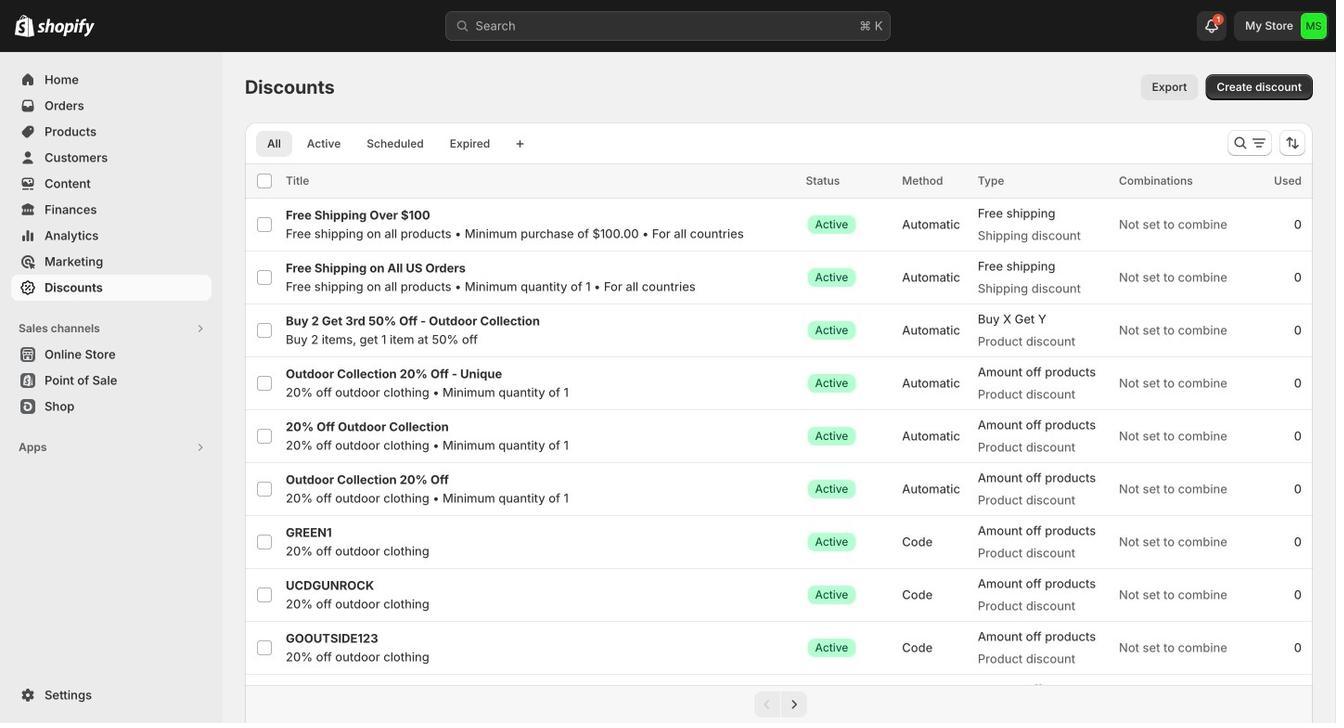 Task type: locate. For each thing, give the bounding box(es) containing it.
None text field
[[353, 260, 902, 290]]

shopify image
[[37, 18, 95, 37]]



Task type: vqa. For each thing, say whether or not it's contained in the screenshot.
dialog
no



